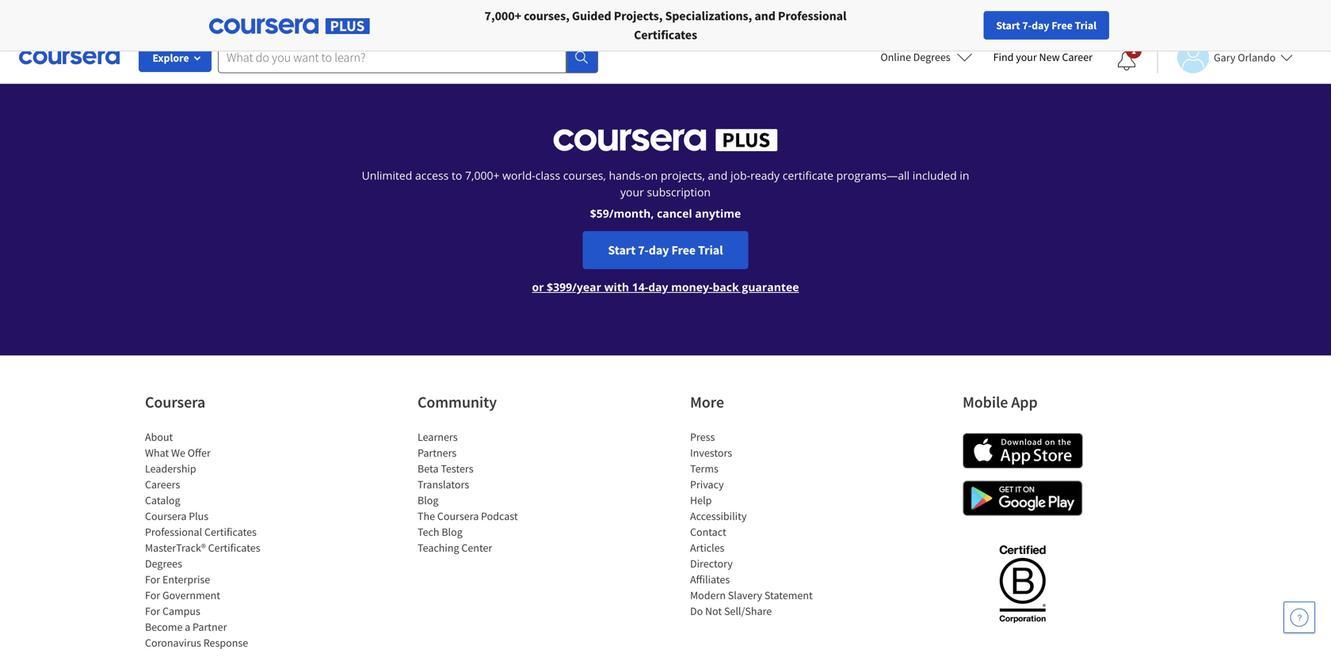 Task type: locate. For each thing, give the bounding box(es) containing it.
0 vertical spatial degrees
[[914, 50, 951, 64]]

coursera up about
[[145, 393, 205, 413]]

courses, inside 7,000+ courses, guided projects, specializations, and professional certificates
[[524, 8, 570, 24]]

courses, right class
[[563, 168, 606, 183]]

the coursera podcast link
[[418, 510, 518, 524]]

guided
[[572, 8, 612, 24]]

and right specializations,
[[755, 8, 776, 24]]

1 horizontal spatial start
[[997, 18, 1021, 32]]

1 vertical spatial start 7-day free trial
[[608, 243, 723, 258]]

0 horizontal spatial your
[[621, 185, 644, 200]]

free
[[1052, 18, 1073, 32], [672, 243, 696, 258]]

trial
[[1075, 18, 1097, 32], [698, 243, 723, 258]]

help center image
[[1290, 609, 1309, 628]]

0 vertical spatial and
[[755, 8, 776, 24]]

1 horizontal spatial start 7-day free trial button
[[984, 11, 1110, 40]]

degrees right online
[[914, 50, 951, 64]]

trial down anytime on the right top of page
[[698, 243, 723, 258]]

2 horizontal spatial list
[[690, 430, 825, 620]]

new
[[1040, 50, 1060, 64]]

a
[[185, 621, 190, 635]]

free up the new
[[1052, 18, 1073, 32]]

1 horizontal spatial professional
[[778, 8, 847, 24]]

1 horizontal spatial trial
[[1075, 18, 1097, 32]]

1 horizontal spatial and
[[755, 8, 776, 24]]

1 vertical spatial blog
[[442, 526, 463, 540]]

1 horizontal spatial free
[[1052, 18, 1073, 32]]

free up money-
[[672, 243, 696, 258]]

1 vertical spatial day
[[649, 243, 669, 258]]

1 vertical spatial and
[[708, 168, 728, 183]]

or $399 /year with 14-day money-back guarantee
[[532, 280, 799, 295]]

1 vertical spatial professional
[[145, 526, 202, 540]]

0 vertical spatial 7,000+
[[485, 8, 522, 24]]

modern
[[690, 589, 726, 603]]

gary
[[1214, 50, 1236, 65]]

modern slavery statement link
[[690, 589, 813, 603]]

coursera down catalog
[[145, 510, 187, 524]]

start up find at the right of page
[[997, 18, 1021, 32]]

coursera inside learners partners beta testers translators blog the coursera podcast tech blog teaching center
[[437, 510, 479, 524]]

professional certificates link
[[145, 526, 257, 540]]

7- up 14- on the top of the page
[[638, 243, 649, 258]]

start
[[997, 18, 1021, 32], [608, 243, 636, 258]]

1 horizontal spatial 7-
[[1023, 18, 1032, 32]]

start 7-day free trial up the new
[[997, 18, 1097, 32]]

2 vertical spatial day
[[649, 280, 669, 295]]

1 vertical spatial trial
[[698, 243, 723, 258]]

day
[[1032, 18, 1050, 32], [649, 243, 669, 258], [649, 280, 669, 295]]

career
[[1063, 50, 1093, 64]]

start 7-day free trial up or $399 /year with 14-day money-back guarantee
[[608, 243, 723, 258]]

press link
[[690, 430, 715, 445]]

0 horizontal spatial start 7-day free trial button
[[583, 231, 749, 269]]

0 horizontal spatial list
[[145, 430, 280, 650]]

coursera up tech blog link
[[437, 510, 479, 524]]

privacy
[[690, 478, 724, 492]]

1 vertical spatial degrees
[[145, 557, 182, 571]]

0 vertical spatial 7-
[[1023, 18, 1032, 32]]

list for coursera
[[145, 430, 280, 650]]

2 vertical spatial certificates
[[208, 541, 260, 556]]

0 horizontal spatial start
[[608, 243, 636, 258]]

do
[[690, 605, 703, 619]]

contact
[[690, 526, 727, 540]]

0 vertical spatial professional
[[778, 8, 847, 24]]

0 vertical spatial trial
[[1075, 18, 1097, 32]]

beta
[[418, 462, 439, 476]]

0 vertical spatial your
[[1016, 50, 1037, 64]]

articles
[[690, 541, 725, 556]]

become a partner link
[[145, 621, 227, 635]]

day left money-
[[649, 280, 669, 295]]

1 list from the left
[[145, 430, 280, 650]]

courses, inside "unlimited access to 7,000+ world-class courses, hands-on projects, and job-ready certificate programs—all included in your subscription"
[[563, 168, 606, 183]]

leadership
[[145, 462, 196, 476]]

about link
[[145, 430, 173, 445]]

become
[[145, 621, 183, 635]]

list item
[[145, 636, 280, 650]]

more
[[690, 393, 724, 413]]

enterprise
[[162, 573, 210, 587]]

trial up career
[[1075, 18, 1097, 32]]

for up for campus link
[[145, 589, 160, 603]]

job-
[[731, 168, 751, 183]]

list containing learners
[[418, 430, 552, 556]]

show notifications image
[[1118, 52, 1137, 71]]

1 vertical spatial 7,000+
[[465, 168, 500, 183]]

we
[[171, 446, 185, 461]]

coursera plus image for courses,
[[209, 18, 370, 34]]

2 list from the left
[[418, 430, 552, 556]]

blog up the
[[418, 494, 439, 508]]

0 vertical spatial courses,
[[524, 8, 570, 24]]

None search field
[[218, 42, 598, 73]]

0 horizontal spatial and
[[708, 168, 728, 183]]

1 vertical spatial certificates
[[204, 526, 257, 540]]

learners partners beta testers translators blog the coursera podcast tech blog teaching center
[[418, 430, 518, 556]]

0 horizontal spatial start 7-day free trial
[[608, 243, 723, 258]]

for government link
[[145, 589, 220, 603]]

help link
[[690, 494, 712, 508]]

press investors terms privacy help accessibility contact articles directory affiliates modern slavery statement do not sell/share
[[690, 430, 813, 619]]

translators
[[418, 478, 469, 492]]

on
[[645, 168, 658, 183]]

translators link
[[418, 478, 469, 492]]

1 horizontal spatial list
[[418, 430, 552, 556]]

anytime
[[695, 206, 741, 221]]

professional inside 7,000+ courses, guided projects, specializations, and professional certificates
[[778, 8, 847, 24]]

blog up teaching center link
[[442, 526, 463, 540]]

logo of certified b corporation image
[[990, 537, 1055, 632]]

0 horizontal spatial 7-
[[638, 243, 649, 258]]

coursera plus image
[[209, 18, 370, 34], [554, 129, 778, 151]]

0 vertical spatial blog
[[418, 494, 439, 508]]

degrees down "mastertrack®"
[[145, 557, 182, 571]]

0 vertical spatial start 7-day free trial
[[997, 18, 1097, 32]]

7- up find your new career in the right of the page
[[1023, 18, 1032, 32]]

learners
[[418, 430, 458, 445]]

7,000+ courses, guided projects, specializations, and professional certificates
[[485, 8, 847, 43]]

and inside 7,000+ courses, guided projects, specializations, and professional certificates
[[755, 8, 776, 24]]

partner
[[193, 621, 227, 635]]

certificates up mastertrack® certificates link
[[204, 526, 257, 540]]

mastertrack®
[[145, 541, 206, 556]]

about what we offer leadership careers catalog coursera plus professional certificates mastertrack® certificates degrees for enterprise for government for campus become a partner
[[145, 430, 260, 635]]

list containing about
[[145, 430, 280, 650]]

start up with
[[608, 243, 636, 258]]

7,000+ inside "unlimited access to 7,000+ world-class courses, hands-on projects, and job-ready certificate programs—all included in your subscription"
[[465, 168, 500, 183]]

What do you want to learn? text field
[[218, 42, 567, 73]]

$399
[[547, 280, 572, 295]]

courses, left guided
[[524, 8, 570, 24]]

your right find at the right of page
[[1016, 50, 1037, 64]]

1 vertical spatial free
[[672, 243, 696, 258]]

for down degrees link
[[145, 573, 160, 587]]

certificates down the professional certificates link
[[208, 541, 260, 556]]

1 vertical spatial your
[[621, 185, 644, 200]]

0 vertical spatial coursera plus image
[[209, 18, 370, 34]]

for enterprise link
[[145, 573, 210, 587]]

1 horizontal spatial coursera plus image
[[554, 129, 778, 151]]

list containing press
[[690, 430, 825, 620]]

start 7-day free trial button up or $399 /year with 14-day money-back guarantee
[[583, 231, 749, 269]]

1 vertical spatial start 7-day free trial button
[[583, 231, 749, 269]]

and left job-
[[708, 168, 728, 183]]

1 vertical spatial coursera plus image
[[554, 129, 778, 151]]

coursera plus image for access
[[554, 129, 778, 151]]

0 vertical spatial certificates
[[634, 27, 697, 43]]

certificates
[[634, 27, 697, 43], [204, 526, 257, 540], [208, 541, 260, 556]]

start 7-day free trial button up the new
[[984, 11, 1110, 40]]

banner navigation
[[13, 0, 446, 32]]

app
[[1012, 393, 1038, 413]]

do not sell/share link
[[690, 605, 772, 619]]

1 horizontal spatial start 7-day free trial
[[997, 18, 1097, 32]]

affiliates link
[[690, 573, 730, 587]]

list
[[145, 430, 280, 650], [418, 430, 552, 556], [690, 430, 825, 620]]

0 horizontal spatial trial
[[698, 243, 723, 258]]

your down the hands- on the left of the page
[[621, 185, 644, 200]]

get it on google play image
[[963, 481, 1084, 517]]

7,000+
[[485, 8, 522, 24], [465, 168, 500, 183]]

and
[[755, 8, 776, 24], [708, 168, 728, 183]]

testers
[[441, 462, 474, 476]]

1 horizontal spatial degrees
[[914, 50, 951, 64]]

certificates inside 7,000+ courses, guided projects, specializations, and professional certificates
[[634, 27, 697, 43]]

degrees
[[914, 50, 951, 64], [145, 557, 182, 571]]

0 horizontal spatial blog
[[418, 494, 439, 508]]

0 horizontal spatial professional
[[145, 526, 202, 540]]

coursera for about what we offer leadership careers catalog coursera plus professional certificates mastertrack® certificates degrees for enterprise for government for campus become a partner
[[145, 510, 187, 524]]

cancel
[[657, 206, 693, 221]]

3 list from the left
[[690, 430, 825, 620]]

day up find your new career in the right of the page
[[1032, 18, 1050, 32]]

certificates down projects,
[[634, 27, 697, 43]]

class
[[536, 168, 561, 183]]

0 horizontal spatial coursera plus image
[[209, 18, 370, 34]]

for
[[235, 8, 252, 24], [342, 8, 359, 24], [145, 573, 160, 587], [145, 589, 160, 603], [145, 605, 160, 619]]

1 vertical spatial courses,
[[563, 168, 606, 183]]

coursera inside about what we offer leadership careers catalog coursera plus professional certificates mastertrack® certificates degrees for enterprise for government for campus become a partner
[[145, 510, 187, 524]]

start 7-day free trial for start 7-day free trial button to the left
[[608, 243, 723, 258]]

day up or $399 /year with 14-day money-back guarantee
[[649, 243, 669, 258]]

gary orlando
[[1214, 50, 1276, 65]]

professional
[[778, 8, 847, 24], [145, 526, 202, 540]]

0 horizontal spatial free
[[672, 243, 696, 258]]

1 horizontal spatial your
[[1016, 50, 1037, 64]]

find
[[994, 50, 1014, 64]]

businesses link
[[125, 0, 216, 32]]

0 vertical spatial start
[[997, 18, 1021, 32]]

start 7-day free trial
[[997, 18, 1097, 32], [608, 243, 723, 258]]

terms link
[[690, 462, 719, 476]]

0 horizontal spatial degrees
[[145, 557, 182, 571]]



Task type: vqa. For each thing, say whether or not it's contained in the screenshot.
Download on the App Store image
yes



Task type: describe. For each thing, give the bounding box(es) containing it.
for up become
[[145, 605, 160, 619]]

guarantee
[[742, 280, 799, 295]]

government
[[162, 589, 220, 603]]

world-
[[503, 168, 536, 183]]

investors link
[[690, 446, 733, 461]]

your inside "unlimited access to 7,000+ world-class courses, hands-on projects, and job-ready certificate programs—all included in your subscription"
[[621, 185, 644, 200]]

0 vertical spatial free
[[1052, 18, 1073, 32]]

coursera plus link
[[145, 510, 209, 524]]

catalog
[[145, 494, 180, 508]]

for left universities at left
[[235, 8, 252, 24]]

0 vertical spatial day
[[1032, 18, 1050, 32]]

gary orlando button
[[1157, 42, 1294, 73]]

explore button
[[139, 44, 212, 72]]

access
[[415, 168, 449, 183]]

teaching
[[418, 541, 459, 556]]

projects,
[[614, 8, 663, 24]]

degrees inside dropdown button
[[914, 50, 951, 64]]

unlimited
[[362, 168, 412, 183]]

$59
[[590, 206, 609, 221]]

directory link
[[690, 557, 733, 571]]

start 7-day free trial for the top start 7-day free trial button
[[997, 18, 1097, 32]]

programs—all
[[837, 168, 910, 183]]

for universities
[[235, 8, 317, 24]]

1 button
[[1105, 42, 1149, 80]]

and inside "unlimited access to 7,000+ world-class courses, hands-on projects, and job-ready certificate programs—all included in your subscription"
[[708, 168, 728, 183]]

accessibility
[[690, 510, 747, 524]]

careers link
[[145, 478, 180, 492]]

sell/share
[[724, 605, 772, 619]]

professional inside about what we offer leadership careers catalog coursera plus professional certificates mastertrack® certificates degrees for enterprise for government for campus become a partner
[[145, 526, 202, 540]]

online degrees button
[[868, 40, 986, 75]]

/year
[[572, 280, 602, 295]]

$59 /month, cancel anytime
[[590, 206, 741, 221]]

degrees inside about what we offer leadership careers catalog coursera plus professional certificates mastertrack® certificates degrees for enterprise for government for campus become a partner
[[145, 557, 182, 571]]

contact link
[[690, 526, 727, 540]]

the
[[418, 510, 435, 524]]

list for more
[[690, 430, 825, 620]]

universities
[[254, 8, 317, 24]]

for left "governments" on the left of page
[[342, 8, 359, 24]]

catalog link
[[145, 494, 180, 508]]

orlando
[[1238, 50, 1276, 65]]

partners
[[418, 446, 457, 461]]

tech
[[418, 526, 440, 540]]

certificate
[[783, 168, 834, 183]]

0 vertical spatial start 7-day free trial button
[[984, 11, 1110, 40]]

to
[[452, 168, 462, 183]]

about
[[145, 430, 173, 445]]

articles link
[[690, 541, 725, 556]]

offer
[[188, 446, 211, 461]]

coursera for learners partners beta testers translators blog the coursera podcast tech blog teaching center
[[437, 510, 479, 524]]

online degrees
[[881, 50, 951, 64]]

slavery
[[728, 589, 763, 603]]

download on the app store image
[[963, 434, 1084, 469]]

or
[[532, 280, 544, 295]]

center
[[462, 541, 492, 556]]

what we offer link
[[145, 446, 211, 461]]

subscription
[[647, 185, 711, 200]]

hands-
[[609, 168, 645, 183]]

investors
[[690, 446, 733, 461]]

affiliates
[[690, 573, 730, 587]]

1
[[1132, 44, 1137, 57]]

for campus link
[[145, 605, 200, 619]]

money-
[[671, 280, 713, 295]]

online
[[881, 50, 911, 64]]

not
[[705, 605, 722, 619]]

find your new career link
[[986, 48, 1101, 67]]

ready
[[751, 168, 780, 183]]

businesses
[[148, 8, 209, 24]]

find your new career
[[994, 50, 1093, 64]]

beta testers link
[[418, 462, 474, 476]]

plus
[[189, 510, 209, 524]]

blog link
[[418, 494, 439, 508]]

specializations,
[[665, 8, 752, 24]]

help
[[690, 494, 712, 508]]

leadership link
[[145, 462, 196, 476]]

mobile app
[[963, 393, 1038, 413]]

list for community
[[418, 430, 552, 556]]

unlimited access to 7,000+ world-class courses, hands-on projects, and job-ready certificate programs—all included in your subscription
[[362, 168, 970, 200]]

community
[[418, 393, 497, 413]]

accessibility link
[[690, 510, 747, 524]]

1 vertical spatial 7-
[[638, 243, 649, 258]]

in
[[960, 168, 970, 183]]

1 vertical spatial start
[[608, 243, 636, 258]]

14-
[[632, 280, 649, 295]]

privacy link
[[690, 478, 724, 492]]

campus
[[162, 605, 200, 619]]

7,000+ inside 7,000+ courses, guided projects, specializations, and professional certificates
[[485, 8, 522, 24]]

coursera image
[[19, 45, 120, 70]]

statement
[[765, 589, 813, 603]]

careers
[[145, 478, 180, 492]]

your inside find your new career link
[[1016, 50, 1037, 64]]

1 horizontal spatial blog
[[442, 526, 463, 540]]

explore
[[153, 51, 189, 65]]

partners link
[[418, 446, 457, 461]]

projects,
[[661, 168, 705, 183]]

degrees link
[[145, 557, 182, 571]]

included
[[913, 168, 957, 183]]

press
[[690, 430, 715, 445]]



